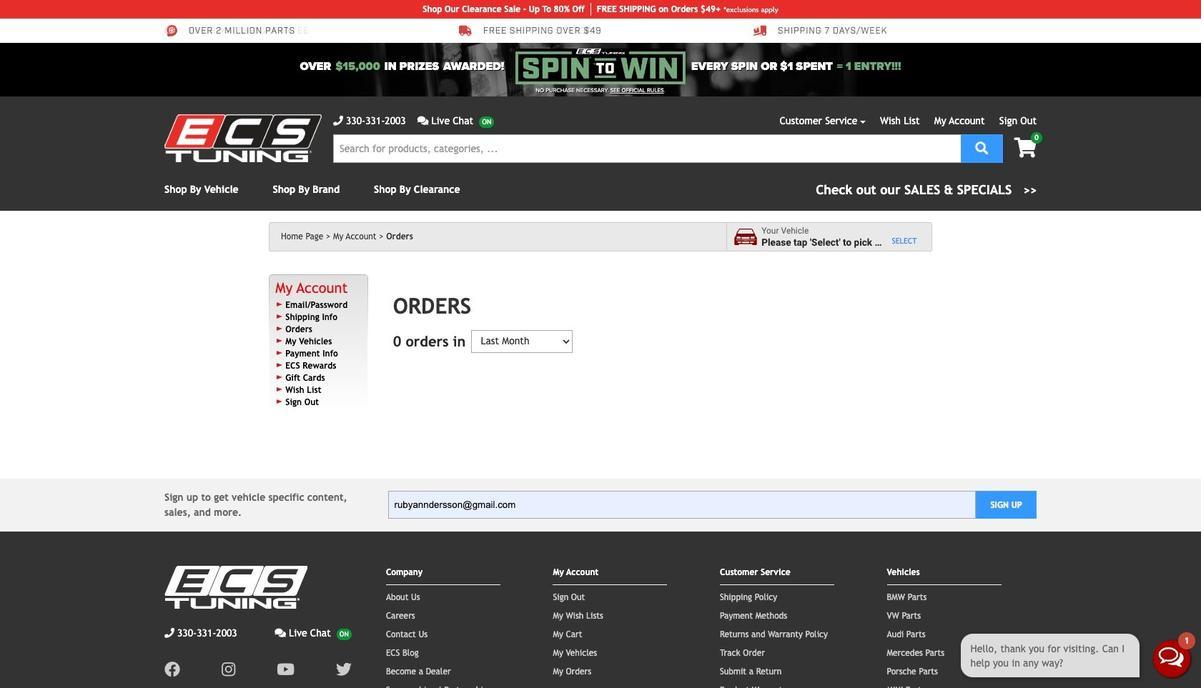 Task type: describe. For each thing, give the bounding box(es) containing it.
1 horizontal spatial phone image
[[333, 116, 343, 126]]

comments image for bottom phone image
[[275, 628, 286, 638]]

twitter logo image
[[336, 662, 352, 678]]

comments image for right phone image
[[417, 116, 429, 126]]

facebook logo image
[[165, 662, 180, 678]]

Search text field
[[333, 134, 961, 163]]

instagram logo image
[[222, 662, 235, 678]]



Task type: locate. For each thing, give the bounding box(es) containing it.
ecs tuning 'spin to win' contest logo image
[[516, 49, 686, 84]]

search image
[[976, 141, 989, 154]]

0 horizontal spatial phone image
[[165, 628, 175, 638]]

2 ecs tuning image from the top
[[165, 566, 308, 609]]

comments image
[[417, 116, 429, 126], [275, 628, 286, 638]]

youtube logo image
[[277, 662, 295, 678]]

ecs tuning image
[[165, 114, 322, 162], [165, 566, 308, 609]]

0 vertical spatial phone image
[[333, 116, 343, 126]]

phone image
[[333, 116, 343, 126], [165, 628, 175, 638]]

0 horizontal spatial comments image
[[275, 628, 286, 638]]

1 vertical spatial comments image
[[275, 628, 286, 638]]

1 ecs tuning image from the top
[[165, 114, 322, 162]]

Email email field
[[388, 491, 977, 519]]

0 vertical spatial ecs tuning image
[[165, 114, 322, 162]]

1 vertical spatial ecs tuning image
[[165, 566, 308, 609]]

1 vertical spatial phone image
[[165, 628, 175, 638]]

1 horizontal spatial comments image
[[417, 116, 429, 126]]

0 vertical spatial comments image
[[417, 116, 429, 126]]



Task type: vqa. For each thing, say whether or not it's contained in the screenshot.
'FACEBOOK LOGO'
yes



